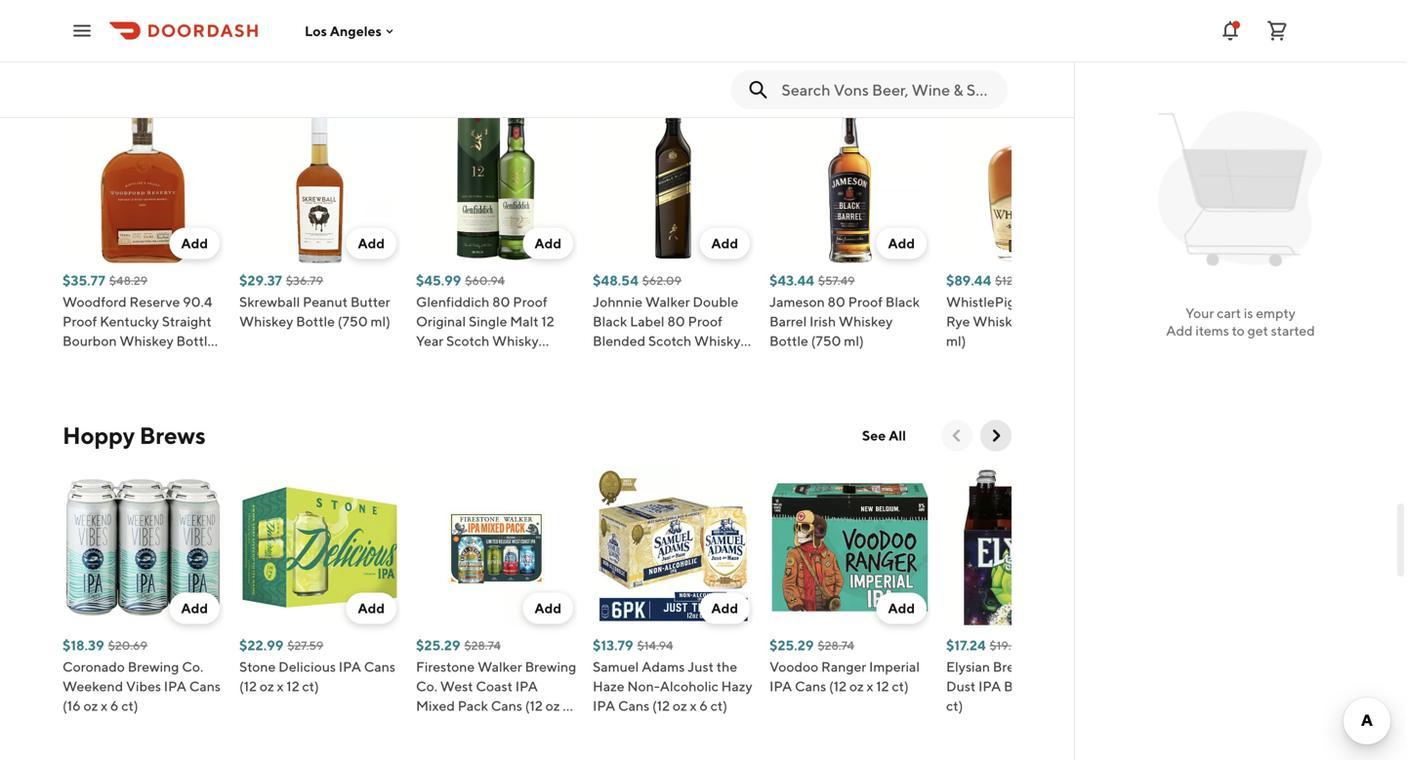 Task type: locate. For each thing, give the bounding box(es) containing it.
90.4
[[183, 294, 212, 310]]

woodford
[[63, 294, 127, 310]]

(750 down butter
[[338, 314, 368, 330]]

original
[[416, 314, 466, 330]]

0 vertical spatial walker
[[646, 294, 690, 310]]

add for woodford reserve 90.4 proof kentucky straight bourbon whiskey bottle (750 ml)
[[181, 235, 208, 252]]

co. left stone
[[182, 659, 203, 675]]

x inside the $25.29 $28.74 firestone walker brewing co. west coast ipa mixed pack cans (12 oz x 12 ct)
[[563, 698, 570, 715]]

previous button of carousel image
[[947, 61, 967, 81], [947, 426, 967, 446]]

ml) down $57.49
[[844, 333, 864, 349]]

2 $25.29 from the left
[[770, 638, 814, 654]]

add up the 90.4
[[181, 235, 208, 252]]

peanut
[[303, 294, 348, 310]]

(12 right pack
[[525, 698, 543, 715]]

brewing for elysian
[[993, 659, 1045, 675]]

80 inside the $43.44 $57.49 jameson 80 proof black barrel irish whiskey bottle (750 ml)
[[828, 294, 846, 310]]

scotch inside $45.99 $60.94 glenfiddich 80 proof original single malt 12 year scotch whisky bottle (750 ml)
[[446, 333, 490, 349]]

oz right pack
[[546, 698, 560, 715]]

bottle
[[296, 314, 335, 330], [1030, 314, 1069, 330], [176, 333, 215, 349], [770, 333, 809, 349], [416, 353, 455, 369], [593, 353, 632, 369]]

add
[[181, 235, 208, 252], [358, 235, 385, 252], [535, 235, 562, 252], [712, 235, 738, 252], [888, 235, 915, 252], [1167, 323, 1193, 339], [181, 601, 208, 617], [358, 601, 385, 617], [535, 601, 562, 617], [712, 601, 738, 617], [888, 601, 915, 617]]

$45.99 $60.94 glenfiddich 80 proof original single malt 12 year scotch whisky bottle (750 ml)
[[416, 273, 555, 369]]

black down johnnie
[[593, 314, 627, 330]]

1 vertical spatial co.
[[416, 679, 438, 695]]

80 down $57.49
[[828, 294, 846, 310]]

1 horizontal spatial $25.29
[[770, 638, 814, 654]]

$27.59
[[288, 639, 324, 653]]

see for whiskey business
[[862, 63, 886, 79]]

bottle inside $89.44 $126.49 whistlepig 10 years aged rye whiskey bottle (750 ml)
[[1030, 314, 1069, 330]]

whisky inside $45.99 $60.94 glenfiddich 80 proof original single malt 12 year scotch whisky bottle (750 ml)
[[492, 333, 539, 349]]

(750 down irish
[[811, 333, 842, 349]]

2 $28.74 from the left
[[818, 639, 855, 653]]

0 horizontal spatial black
[[593, 314, 627, 330]]

$60.94
[[465, 274, 505, 288]]

6 down alcoholic
[[700, 698, 708, 715]]

previous button of carousel image left next button of carousel icon
[[947, 426, 967, 446]]

whiskey down whistlepig
[[973, 314, 1027, 330]]

johnnie walker double black label 80 proof blended scotch whisky bottle (750 ml) image
[[593, 102, 754, 263]]

(12 down stone
[[239, 679, 257, 695]]

2 horizontal spatial 80
[[828, 294, 846, 310]]

x
[[277, 679, 284, 695], [867, 679, 874, 695], [1089, 679, 1096, 695], [101, 698, 108, 715], [563, 698, 570, 715], [690, 698, 697, 715]]

see for hoppy brews
[[862, 428, 886, 444]]

walker up coast
[[478, 659, 522, 675]]

1 horizontal spatial $28.74
[[818, 639, 855, 653]]

0 vertical spatial see all link
[[851, 55, 918, 86]]

(12
[[239, 679, 257, 695], [829, 679, 847, 695], [1052, 679, 1069, 695], [525, 698, 543, 715], [652, 698, 670, 715]]

brewing up the bottles
[[993, 659, 1045, 675]]

12
[[542, 314, 555, 330], [286, 679, 299, 695], [876, 679, 889, 695], [416, 718, 429, 734]]

firestone walker brewing co. west coast ipa mixed pack cans (12 oz x 12 ct) image
[[416, 467, 577, 629]]

just
[[688, 659, 714, 675]]

see all link for hoppy brews
[[851, 421, 918, 452]]

add for skrewball peanut butter whiskey bottle (750 ml)
[[358, 235, 385, 252]]

3 brewing from the left
[[993, 659, 1045, 675]]

0 vertical spatial co.
[[182, 659, 203, 675]]

(12 inside $17.24 $19.54 elysian brewing space dust ipa bottles (12 oz x 6 ct)
[[1052, 679, 1069, 695]]

add for samuel adams just the haze non-alcoholic hazy ipa cans (12 oz x 6 ct)
[[712, 601, 738, 617]]

ct) down imperial
[[892, 679, 909, 695]]

1 vertical spatial see
[[862, 428, 886, 444]]

ct) inside the $13.79 $14.94 samuel adams just the haze non-alcoholic hazy ipa cans (12 oz x 6 ct)
[[711, 698, 728, 715]]

walker for 80
[[646, 294, 690, 310]]

scotch down the label
[[649, 333, 692, 349]]

imperial
[[869, 659, 920, 675]]

proof up malt
[[513, 294, 548, 310]]

(12 down space
[[1052, 679, 1069, 695]]

1 horizontal spatial black
[[886, 294, 920, 310]]

whiskey down skrewball
[[239, 314, 293, 330]]

ipa right coast
[[515, 679, 538, 695]]

add down your
[[1167, 323, 1193, 339]]

$28.74 up coast
[[464, 639, 501, 653]]

oz down space
[[1072, 679, 1087, 695]]

ct) down vibes
[[121, 698, 138, 715]]

proof down $57.49
[[848, 294, 883, 310]]

oz down stone
[[260, 679, 274, 695]]

1 horizontal spatial scotch
[[649, 333, 692, 349]]

coronado brewing co. weekend vibes ipa cans (16 oz x 6 ct) image
[[63, 467, 224, 629]]

0 vertical spatial all
[[889, 63, 906, 79]]

previous button of carousel image left next button of carousel image
[[947, 61, 967, 81]]

1 vertical spatial walker
[[478, 659, 522, 675]]

all
[[889, 63, 906, 79], [889, 428, 906, 444]]

skrewball peanut butter whiskey bottle (750 ml) image
[[239, 102, 400, 263]]

proof down the double
[[688, 314, 723, 330]]

80 right the label
[[668, 314, 685, 330]]

$28.74
[[464, 639, 501, 653], [818, 639, 855, 653]]

$25.29 for firestone walker brewing co. west coast ipa mixed pack cans (12 oz x 12 ct)
[[416, 638, 460, 654]]

cans inside $25.29 $28.74 voodoo ranger imperial ipa cans (12 oz x 12 ct)
[[795, 679, 827, 695]]

scotch down single
[[446, 333, 490, 349]]

cans down 'voodoo'
[[795, 679, 827, 695]]

(12 down ranger
[[829, 679, 847, 695]]

non-
[[628, 679, 660, 695]]

ipa down haze
[[593, 698, 616, 715]]

black for johnnie walker double black label 80 proof blended scotch whisky bottle (750 ml)
[[593, 314, 627, 330]]

1 previous button of carousel image from the top
[[947, 61, 967, 81]]

12 inside the $25.29 $28.74 firestone walker brewing co. west coast ipa mixed pack cans (12 oz x 12 ct)
[[416, 718, 429, 734]]

next button of carousel image
[[987, 426, 1006, 446]]

walker inside $48.54 $62.09 johnnie walker double black label 80 proof blended scotch whisky bottle (750 ml)
[[646, 294, 690, 310]]

2 all from the top
[[889, 428, 906, 444]]

whisky inside $48.54 $62.09 johnnie walker double black label 80 proof blended scotch whisky bottle (750 ml)
[[694, 333, 741, 349]]

cans inside the $13.79 $14.94 samuel adams just the haze non-alcoholic hazy ipa cans (12 oz x 6 ct)
[[618, 698, 650, 715]]

2 horizontal spatial 6
[[1099, 679, 1107, 695]]

scotch inside $48.54 $62.09 johnnie walker double black label 80 proof blended scotch whisky bottle (750 ml)
[[649, 333, 692, 349]]

$25.29 for voodoo ranger imperial ipa cans (12 oz x 12 ct)
[[770, 638, 814, 654]]

$28.74 up ranger
[[818, 639, 855, 653]]

0 horizontal spatial $28.74
[[464, 639, 501, 653]]

proof inside the $43.44 $57.49 jameson 80 proof black barrel irish whiskey bottle (750 ml)
[[848, 294, 883, 310]]

add for coronado brewing co. weekend vibes ipa cans (16 oz x 6 ct)
[[181, 601, 208, 617]]

0 vertical spatial black
[[886, 294, 920, 310]]

0 vertical spatial see all
[[862, 63, 906, 79]]

bottles
[[1004, 679, 1049, 695]]

ml) inside the $43.44 $57.49 jameson 80 proof black barrel irish whiskey bottle (750 ml)
[[844, 333, 864, 349]]

single
[[469, 314, 507, 330]]

0 vertical spatial previous button of carousel image
[[947, 61, 967, 81]]

add up malt
[[535, 235, 562, 252]]

$35.77 $48.29 woodford reserve 90.4 proof kentucky straight bourbon whiskey bottle (750 ml)
[[63, 273, 215, 369]]

co. up mixed
[[416, 679, 438, 695]]

1 whisky from the left
[[492, 333, 539, 349]]

oz
[[260, 679, 274, 695], [850, 679, 864, 695], [1072, 679, 1087, 695], [84, 698, 98, 715], [546, 698, 560, 715], [673, 698, 687, 715]]

vibes
[[126, 679, 161, 695]]

voodoo
[[770, 659, 819, 675]]

$35.77
[[63, 273, 105, 289]]

ipa right 'delicious'
[[339, 659, 361, 675]]

ml) down rye
[[947, 333, 966, 349]]

ml) down bourbon
[[95, 353, 115, 369]]

aged
[[1072, 294, 1106, 310]]

ipa right 'dust' at right
[[979, 679, 1001, 695]]

(12 down non-
[[652, 698, 670, 715]]

black left whistlepig
[[886, 294, 920, 310]]

(750 inside $48.54 $62.09 johnnie walker double black label 80 proof blended scotch whisky bottle (750 ml)
[[635, 353, 665, 369]]

ct) down 'delicious'
[[302, 679, 319, 695]]

1 brewing from the left
[[128, 659, 179, 675]]

1 horizontal spatial whisky
[[694, 333, 741, 349]]

0 horizontal spatial co.
[[182, 659, 203, 675]]

whisky down malt
[[492, 333, 539, 349]]

ipa inside $17.24 $19.54 elysian brewing space dust ipa bottles (12 oz x 6 ct)
[[979, 679, 1001, 695]]

$28.74 inside $25.29 $28.74 voodoo ranger imperial ipa cans (12 oz x 12 ct)
[[818, 639, 855, 653]]

1 horizontal spatial walker
[[646, 294, 690, 310]]

0 horizontal spatial 80
[[492, 294, 510, 310]]

all for business
[[889, 63, 906, 79]]

12 right malt
[[542, 314, 555, 330]]

x inside $17.24 $19.54 elysian brewing space dust ipa bottles (12 oz x 6 ct)
[[1089, 679, 1096, 695]]

whiskey
[[63, 57, 156, 84], [239, 314, 293, 330], [839, 314, 893, 330], [973, 314, 1027, 330], [120, 333, 174, 349]]

brewing inside $18.39 $20.69 coronado brewing co. weekend vibes ipa cans (16 oz x 6 ct)
[[128, 659, 179, 675]]

1 horizontal spatial co.
[[416, 679, 438, 695]]

oz inside $25.29 $28.74 voodoo ranger imperial ipa cans (12 oz x 12 ct)
[[850, 679, 864, 695]]

10
[[1018, 294, 1033, 310]]

$29.37 $36.79 skrewball peanut butter whiskey bottle (750 ml)
[[239, 273, 391, 330]]

scotch for single
[[446, 333, 490, 349]]

bottle down straight
[[176, 333, 215, 349]]

$20.69
[[108, 639, 147, 653]]

proof up bourbon
[[63, 314, 97, 330]]

2 see all link from the top
[[851, 421, 918, 452]]

co. inside $18.39 $20.69 coronado brewing co. weekend vibes ipa cans (16 oz x 6 ct)
[[182, 659, 203, 675]]

walker for coast
[[478, 659, 522, 675]]

co.
[[182, 659, 203, 675], [416, 679, 438, 695]]

1 horizontal spatial 6
[[700, 698, 708, 715]]

mixed
[[416, 698, 455, 715]]

$17.24 $19.54 elysian brewing space dust ipa bottles (12 oz x 6 ct)
[[947, 638, 1107, 715]]

1 vertical spatial all
[[889, 428, 906, 444]]

black inside the $43.44 $57.49 jameson 80 proof black barrel irish whiskey bottle (750 ml)
[[886, 294, 920, 310]]

2 see from the top
[[862, 428, 886, 444]]

2 brewing from the left
[[525, 659, 577, 675]]

cans down coast
[[491, 698, 523, 715]]

ct) inside $18.39 $20.69 coronado brewing co. weekend vibes ipa cans (16 oz x 6 ct)
[[121, 698, 138, 715]]

weekend
[[63, 679, 123, 695]]

brewing left the samuel
[[525, 659, 577, 675]]

whiskey down kentucky
[[120, 333, 174, 349]]

0 horizontal spatial brewing
[[128, 659, 179, 675]]

12 down imperial
[[876, 679, 889, 695]]

1 see all link from the top
[[851, 55, 918, 86]]

add up the
[[712, 601, 738, 617]]

1 vertical spatial previous button of carousel image
[[947, 426, 967, 446]]

1 vertical spatial black
[[593, 314, 627, 330]]

barrel
[[770, 314, 807, 330]]

whisky
[[492, 333, 539, 349], [694, 333, 741, 349]]

oz down alcoholic
[[673, 698, 687, 715]]

12 inside $45.99 $60.94 glenfiddich 80 proof original single malt 12 year scotch whisky bottle (750 ml)
[[542, 314, 555, 330]]

ipa inside $18.39 $20.69 coronado brewing co. weekend vibes ipa cans (16 oz x 6 ct)
[[164, 679, 187, 695]]

6 down the weekend
[[110, 698, 119, 715]]

ml) inside $89.44 $126.49 whistlepig 10 years aged rye whiskey bottle (750 ml)
[[947, 333, 966, 349]]

80
[[492, 294, 510, 310], [828, 294, 846, 310], [668, 314, 685, 330]]

(750
[[338, 314, 368, 330], [1072, 314, 1102, 330], [811, 333, 842, 349], [63, 353, 93, 369], [458, 353, 488, 369], [635, 353, 665, 369]]

ml) down butter
[[371, 314, 391, 330]]

add button
[[169, 228, 220, 259], [169, 228, 220, 259], [346, 228, 397, 259], [346, 228, 397, 259], [523, 228, 573, 259], [523, 228, 573, 259], [700, 228, 750, 259], [700, 228, 750, 259], [877, 228, 927, 259], [877, 228, 927, 259], [169, 593, 220, 625], [169, 593, 220, 625], [346, 593, 397, 625], [346, 593, 397, 625], [523, 593, 573, 625], [523, 593, 573, 625], [700, 593, 750, 625], [700, 593, 750, 625], [877, 593, 927, 625], [877, 593, 927, 625]]

2 horizontal spatial brewing
[[993, 659, 1045, 675]]

80 for malt
[[492, 294, 510, 310]]

(750 down aged
[[1072, 314, 1102, 330]]

$25.29 up firestone
[[416, 638, 460, 654]]

previous button of carousel image for whiskey business
[[947, 61, 967, 81]]

oz inside $17.24 $19.54 elysian brewing space dust ipa bottles (12 oz x 6 ct)
[[1072, 679, 1087, 695]]

cans down non-
[[618, 698, 650, 715]]

add for stone delicious ipa cans (12 oz x 12 ct)
[[358, 601, 385, 617]]

add up imperial
[[888, 601, 915, 617]]

ct)
[[302, 679, 319, 695], [892, 679, 909, 695], [121, 698, 138, 715], [711, 698, 728, 715], [947, 698, 963, 715], [432, 718, 449, 734]]

stone delicious ipa cans (12 oz x 12 ct) image
[[239, 467, 400, 629]]

add up the $43.44 $57.49 jameson 80 proof black barrel irish whiskey bottle (750 ml)
[[888, 235, 915, 252]]

1 see from the top
[[862, 63, 886, 79]]

$22.99 $27.59 stone delicious ipa cans (12 oz x 12 ct)
[[239, 638, 396, 695]]

ct) down mixed
[[432, 718, 449, 734]]

previous button of carousel image for hoppy brews
[[947, 426, 967, 446]]

0 horizontal spatial $25.29
[[416, 638, 460, 654]]

1 horizontal spatial 80
[[668, 314, 685, 330]]

1 all from the top
[[889, 63, 906, 79]]

1 $28.74 from the left
[[464, 639, 501, 653]]

bottle inside $35.77 $48.29 woodford reserve 90.4 proof kentucky straight bourbon whiskey bottle (750 ml)
[[176, 333, 215, 349]]

add up $22.99 $27.59 stone delicious ipa cans (12 oz x 12 ct)
[[358, 601, 385, 617]]

cans right vibes
[[189, 679, 221, 695]]

2 see all from the top
[[862, 428, 906, 444]]

black inside $48.54 $62.09 johnnie walker double black label 80 proof blended scotch whisky bottle (750 ml)
[[593, 314, 627, 330]]

whiskey right irish
[[839, 314, 893, 330]]

ipa inside $22.99 $27.59 stone delicious ipa cans (12 oz x 12 ct)
[[339, 659, 361, 675]]

see all
[[862, 63, 906, 79], [862, 428, 906, 444]]

2 whisky from the left
[[694, 333, 741, 349]]

ipa right vibes
[[164, 679, 187, 695]]

$89.44 $126.49 whistlepig 10 years aged rye whiskey bottle (750 ml)
[[947, 273, 1106, 349]]

whisky down the double
[[694, 333, 741, 349]]

2 scotch from the left
[[649, 333, 692, 349]]

get
[[1248, 323, 1269, 339]]

samuel
[[593, 659, 639, 675]]

$25.29 inside $25.29 $28.74 voodoo ranger imperial ipa cans (12 oz x 12 ct)
[[770, 638, 814, 654]]

12 inside $25.29 $28.74 voodoo ranger imperial ipa cans (12 oz x 12 ct)
[[876, 679, 889, 695]]

(750 down single
[[458, 353, 488, 369]]

bottle down blended
[[593, 353, 632, 369]]

0 horizontal spatial whisky
[[492, 333, 539, 349]]

$28.74 for walker
[[464, 639, 501, 653]]

reserve
[[129, 294, 180, 310]]

add up butter
[[358, 235, 385, 252]]

0 horizontal spatial walker
[[478, 659, 522, 675]]

brewing inside $17.24 $19.54 elysian brewing space dust ipa bottles (12 oz x 6 ct)
[[993, 659, 1045, 675]]

$29.37
[[239, 273, 282, 289]]

glenfiddich 80 proof original single malt 12 year scotch whisky bottle (750 ml) image
[[416, 102, 577, 263]]

walker down '$62.09'
[[646, 294, 690, 310]]

bottle down peanut
[[296, 314, 335, 330]]

1 horizontal spatial brewing
[[525, 659, 577, 675]]

(750 inside $29.37 $36.79 skrewball peanut butter whiskey bottle (750 ml)
[[338, 314, 368, 330]]

(750 down blended
[[635, 353, 665, 369]]

walker inside the $25.29 $28.74 firestone walker brewing co. west coast ipa mixed pack cans (12 oz x 12 ct)
[[478, 659, 522, 675]]

empty retail cart image
[[1149, 98, 1333, 281]]

adams
[[642, 659, 685, 675]]

los angeles button
[[305, 23, 397, 39]]

ct) down hazy
[[711, 698, 728, 715]]

samuel adams just the haze non-alcoholic hazy ipa cans (12 oz x 6 ct) image
[[593, 467, 754, 629]]

add up $18.39 $20.69 coronado brewing co. weekend vibes ipa cans (16 oz x 6 ct)
[[181, 601, 208, 617]]

add for jameson 80 proof black barrel irish whiskey bottle (750 ml)
[[888, 235, 915, 252]]

ml) inside $35.77 $48.29 woodford reserve 90.4 proof kentucky straight bourbon whiskey bottle (750 ml)
[[95, 353, 115, 369]]

1 $25.29 from the left
[[416, 638, 460, 654]]

6 right the bottles
[[1099, 679, 1107, 695]]

6
[[1099, 679, 1107, 695], [110, 698, 119, 715], [700, 698, 708, 715]]

cans
[[364, 659, 396, 675], [189, 679, 221, 695], [795, 679, 827, 695], [491, 698, 523, 715], [618, 698, 650, 715]]

brewing up vibes
[[128, 659, 179, 675]]

proof inside $48.54 $62.09 johnnie walker double black label 80 proof blended scotch whisky bottle (750 ml)
[[688, 314, 723, 330]]

black
[[886, 294, 920, 310], [593, 314, 627, 330]]

ml) down single
[[491, 353, 511, 369]]

straight
[[162, 314, 212, 330]]

bottle down year at the top of the page
[[416, 353, 455, 369]]

$19.54
[[990, 639, 1027, 653]]

1 vertical spatial see all link
[[851, 421, 918, 452]]

irish
[[810, 314, 836, 330]]

12 down 'delicious'
[[286, 679, 299, 695]]

bottle down years
[[1030, 314, 1069, 330]]

cans inside $18.39 $20.69 coronado brewing co. weekend vibes ipa cans (16 oz x 6 ct)
[[189, 679, 221, 695]]

bottle down barrel
[[770, 333, 809, 349]]

0 horizontal spatial 6
[[110, 698, 119, 715]]

1 see all from the top
[[862, 63, 906, 79]]

80 inside $48.54 $62.09 johnnie walker double black label 80 proof blended scotch whisky bottle (750 ml)
[[668, 314, 685, 330]]

cans left firestone
[[364, 659, 396, 675]]

(750 inside the $43.44 $57.49 jameson 80 proof black barrel irish whiskey bottle (750 ml)
[[811, 333, 842, 349]]

walker
[[646, 294, 690, 310], [478, 659, 522, 675]]

all for brews
[[889, 428, 906, 444]]

12 down mixed
[[416, 718, 429, 734]]

started
[[1271, 323, 1316, 339]]

(750 down bourbon
[[63, 353, 93, 369]]

2 previous button of carousel image from the top
[[947, 426, 967, 446]]

(750 inside $89.44 $126.49 whistlepig 10 years aged rye whiskey bottle (750 ml)
[[1072, 314, 1102, 330]]

80 up single
[[492, 294, 510, 310]]

$25.29 up 'voodoo'
[[770, 638, 814, 654]]

ml)
[[371, 314, 391, 330], [844, 333, 864, 349], [947, 333, 966, 349], [95, 353, 115, 369], [491, 353, 511, 369], [667, 353, 687, 369]]

ct) down 'dust' at right
[[947, 698, 963, 715]]

x inside $25.29 $28.74 voodoo ranger imperial ipa cans (12 oz x 12 ct)
[[867, 679, 874, 695]]

brewing for coronado
[[128, 659, 179, 675]]

oz down ranger
[[850, 679, 864, 695]]

butter
[[350, 294, 390, 310]]

proof inside $45.99 $60.94 glenfiddich 80 proof original single malt 12 year scotch whisky bottle (750 ml)
[[513, 294, 548, 310]]

1 scotch from the left
[[446, 333, 490, 349]]

add up the $25.29 $28.74 firestone walker brewing co. west coast ipa mixed pack cans (12 oz x 12 ct)
[[535, 601, 562, 617]]

0 vertical spatial see
[[862, 63, 886, 79]]

bottle inside $48.54 $62.09 johnnie walker double black label 80 proof blended scotch whisky bottle (750 ml)
[[593, 353, 632, 369]]

$25.29 inside the $25.29 $28.74 firestone walker brewing co. west coast ipa mixed pack cans (12 oz x 12 ct)
[[416, 638, 460, 654]]

1 vertical spatial see all
[[862, 428, 906, 444]]

80 inside $45.99 $60.94 glenfiddich 80 proof original single malt 12 year scotch whisky bottle (750 ml)
[[492, 294, 510, 310]]

(12 inside $25.29 $28.74 voodoo ranger imperial ipa cans (12 oz x 12 ct)
[[829, 679, 847, 695]]

ml) down '$62.09'
[[667, 353, 687, 369]]

0 horizontal spatial scotch
[[446, 333, 490, 349]]

add up the double
[[712, 235, 738, 252]]

ipa down 'voodoo'
[[770, 679, 792, 695]]

see all link
[[851, 55, 918, 86], [851, 421, 918, 452]]

oz right (16
[[84, 698, 98, 715]]

$28.74 inside the $25.29 $28.74 firestone walker brewing co. west coast ipa mixed pack cans (12 oz x 12 ct)
[[464, 639, 501, 653]]

space
[[1047, 659, 1086, 675]]

whisky for 12
[[492, 333, 539, 349]]



Task type: describe. For each thing, give the bounding box(es) containing it.
hoppy
[[63, 422, 135, 450]]

proof inside $35.77 $48.29 woodford reserve 90.4 proof kentucky straight bourbon whiskey bottle (750 ml)
[[63, 314, 97, 330]]

oz inside $22.99 $27.59 stone delicious ipa cans (12 oz x 12 ct)
[[260, 679, 274, 695]]

$18.39
[[63, 638, 104, 654]]

$25.29 $28.74 voodoo ranger imperial ipa cans (12 oz x 12 ct)
[[770, 638, 920, 695]]

delicious
[[279, 659, 336, 675]]

ml) inside $48.54 $62.09 johnnie walker double black label 80 proof blended scotch whisky bottle (750 ml)
[[667, 353, 687, 369]]

x inside the $13.79 $14.94 samuel adams just the haze non-alcoholic hazy ipa cans (12 oz x 6 ct)
[[690, 698, 697, 715]]

jameson 80 proof black barrel irish whiskey bottle (750 ml) image
[[770, 102, 931, 263]]

your
[[1186, 305, 1215, 321]]

bottle inside $45.99 $60.94 glenfiddich 80 proof original single malt 12 year scotch whisky bottle (750 ml)
[[416, 353, 455, 369]]

bourbon
[[63, 333, 117, 349]]

6 inside $17.24 $19.54 elysian brewing space dust ipa bottles (12 oz x 6 ct)
[[1099, 679, 1107, 695]]

$57.49
[[818, 274, 855, 288]]

malt
[[510, 314, 539, 330]]

whiskey inside the $43.44 $57.49 jameson 80 proof black barrel irish whiskey bottle (750 ml)
[[839, 314, 893, 330]]

to
[[1232, 323, 1245, 339]]

ipa inside the $13.79 $14.94 samuel adams just the haze non-alcoholic hazy ipa cans (12 oz x 6 ct)
[[593, 698, 616, 715]]

woodford reserve 90.4 proof kentucky straight bourbon whiskey bottle (750 ml) image
[[63, 102, 224, 263]]

scotch for label
[[649, 333, 692, 349]]

$14.94
[[638, 639, 673, 653]]

$43.44
[[770, 273, 815, 289]]

coronado
[[63, 659, 125, 675]]

(12 inside the $13.79 $14.94 samuel adams just the haze non-alcoholic hazy ipa cans (12 oz x 6 ct)
[[652, 698, 670, 715]]

see all for hoppy brews
[[862, 428, 906, 444]]

(16
[[63, 698, 81, 715]]

ct) inside $22.99 $27.59 stone delicious ipa cans (12 oz x 12 ct)
[[302, 679, 319, 695]]

add inside your cart is empty add items to get started
[[1167, 323, 1193, 339]]

year
[[416, 333, 444, 349]]

12 inside $22.99 $27.59 stone delicious ipa cans (12 oz x 12 ct)
[[286, 679, 299, 695]]

whistlepig
[[947, 294, 1016, 310]]

whiskey inside $35.77 $48.29 woodford reserve 90.4 proof kentucky straight bourbon whiskey bottle (750 ml)
[[120, 333, 174, 349]]

whiskey inside $29.37 $36.79 skrewball peanut butter whiskey bottle (750 ml)
[[239, 314, 293, 330]]

cart
[[1217, 305, 1242, 321]]

x inside $22.99 $27.59 stone delicious ipa cans (12 oz x 12 ct)
[[277, 679, 284, 695]]

is
[[1244, 305, 1254, 321]]

los
[[305, 23, 327, 39]]

(750 inside $45.99 $60.94 glenfiddich 80 proof original single malt 12 year scotch whisky bottle (750 ml)
[[458, 353, 488, 369]]

pack
[[458, 698, 488, 715]]

empty
[[1256, 305, 1296, 321]]

bottle inside $29.37 $36.79 skrewball peanut butter whiskey bottle (750 ml)
[[296, 314, 335, 330]]

$126.49
[[995, 274, 1038, 288]]

brews
[[139, 422, 206, 450]]

kentucky
[[100, 314, 159, 330]]

(750 inside $35.77 $48.29 woodford reserve 90.4 proof kentucky straight bourbon whiskey bottle (750 ml)
[[63, 353, 93, 369]]

west
[[440, 679, 473, 695]]

label
[[630, 314, 665, 330]]

$48.54
[[593, 273, 639, 289]]

notification bell image
[[1219, 19, 1242, 42]]

oz inside the $13.79 $14.94 samuel adams just the haze non-alcoholic hazy ipa cans (12 oz x 6 ct)
[[673, 698, 687, 715]]

$28.74 for ranger
[[818, 639, 855, 653]]

blended
[[593, 333, 646, 349]]

$48.29
[[109, 274, 148, 288]]

whiskey down open menu image
[[63, 57, 156, 84]]

coast
[[476, 679, 513, 695]]

firestone
[[416, 659, 475, 675]]

cans inside $22.99 $27.59 stone delicious ipa cans (12 oz x 12 ct)
[[364, 659, 396, 675]]

angeles
[[330, 23, 382, 39]]

$25.29 $28.74 firestone walker brewing co. west coast ipa mixed pack cans (12 oz x 12 ct)
[[416, 638, 577, 734]]

$17.24
[[947, 638, 986, 654]]

years
[[1036, 294, 1070, 310]]

whisky for proof
[[694, 333, 741, 349]]

next button of carousel image
[[987, 61, 1006, 81]]

hoppy brews
[[63, 422, 206, 450]]

$62.09
[[643, 274, 682, 288]]

0 items, open order cart image
[[1266, 19, 1289, 42]]

ct) inside $25.29 $28.74 voodoo ranger imperial ipa cans (12 oz x 12 ct)
[[892, 679, 909, 695]]

6 inside the $13.79 $14.94 samuel adams just the haze non-alcoholic hazy ipa cans (12 oz x 6 ct)
[[700, 698, 708, 715]]

whiskey business
[[63, 57, 256, 84]]

cans inside the $25.29 $28.74 firestone walker brewing co. west coast ipa mixed pack cans (12 oz x 12 ct)
[[491, 698, 523, 715]]

glenfiddich
[[416, 294, 490, 310]]

whiskey business link
[[63, 55, 256, 86]]

add for glenfiddich 80 proof original single malt 12 year scotch whisky bottle (750 ml)
[[535, 235, 562, 252]]

brewing inside the $25.29 $28.74 firestone walker brewing co. west coast ipa mixed pack cans (12 oz x 12 ct)
[[525, 659, 577, 675]]

items
[[1196, 323, 1230, 339]]

ml) inside $45.99 $60.94 glenfiddich 80 proof original single malt 12 year scotch whisky bottle (750 ml)
[[491, 353, 511, 369]]

alcoholic
[[660, 679, 719, 695]]

oz inside the $25.29 $28.74 firestone walker brewing co. west coast ipa mixed pack cans (12 oz x 12 ct)
[[546, 698, 560, 715]]

see all link for whiskey business
[[851, 55, 918, 86]]

johnnie
[[593, 294, 643, 310]]

hoppy brews link
[[63, 421, 206, 452]]

co. inside the $25.29 $28.74 firestone walker brewing co. west coast ipa mixed pack cans (12 oz x 12 ct)
[[416, 679, 438, 695]]

ct) inside $17.24 $19.54 elysian brewing space dust ipa bottles (12 oz x 6 ct)
[[947, 698, 963, 715]]

6 inside $18.39 $20.69 coronado brewing co. weekend vibes ipa cans (16 oz x 6 ct)
[[110, 698, 119, 715]]

$13.79
[[593, 638, 634, 654]]

add for johnnie walker double black label 80 proof blended scotch whisky bottle (750 ml)
[[712, 235, 738, 252]]

$18.39 $20.69 coronado brewing co. weekend vibes ipa cans (16 oz x 6 ct)
[[63, 638, 221, 715]]

elysian
[[947, 659, 990, 675]]

rye
[[947, 314, 970, 330]]

black for jameson 80 proof black barrel irish whiskey bottle (750 ml)
[[886, 294, 920, 310]]

ranger
[[822, 659, 867, 675]]

hazy
[[722, 679, 753, 695]]

voodoo ranger imperial ipa cans (12 oz x 12 ct) image
[[770, 467, 931, 629]]

x inside $18.39 $20.69 coronado brewing co. weekend vibes ipa cans (16 oz x 6 ct)
[[101, 698, 108, 715]]

skrewball
[[239, 294, 300, 310]]

oz inside $18.39 $20.69 coronado brewing co. weekend vibes ipa cans (16 oz x 6 ct)
[[84, 698, 98, 715]]

see all for whiskey business
[[862, 63, 906, 79]]

$45.99
[[416, 273, 461, 289]]

open menu image
[[70, 19, 94, 42]]

dust
[[947, 679, 976, 695]]

whiskey inside $89.44 $126.49 whistlepig 10 years aged rye whiskey bottle (750 ml)
[[973, 314, 1027, 330]]

Search Vons Beer, Wine & Spirits search field
[[782, 79, 992, 101]]

double
[[693, 294, 739, 310]]

ct) inside the $25.29 $28.74 firestone walker brewing co. west coast ipa mixed pack cans (12 oz x 12 ct)
[[432, 718, 449, 734]]

$13.79 $14.94 samuel adams just the haze non-alcoholic hazy ipa cans (12 oz x 6 ct)
[[593, 638, 753, 715]]

ipa inside the $25.29 $28.74 firestone walker brewing co. west coast ipa mixed pack cans (12 oz x 12 ct)
[[515, 679, 538, 695]]

add for voodoo ranger imperial ipa cans (12 oz x 12 ct)
[[888, 601, 915, 617]]

ml) inside $29.37 $36.79 skrewball peanut butter whiskey bottle (750 ml)
[[371, 314, 391, 330]]

business
[[161, 57, 256, 84]]

$43.44 $57.49 jameson 80 proof black barrel irish whiskey bottle (750 ml)
[[770, 273, 920, 349]]

stone
[[239, 659, 276, 675]]

$22.99
[[239, 638, 284, 654]]

haze
[[593, 679, 625, 695]]

jameson
[[770, 294, 825, 310]]

(12 inside the $25.29 $28.74 firestone walker brewing co. west coast ipa mixed pack cans (12 oz x 12 ct)
[[525, 698, 543, 715]]

add for firestone walker brewing co. west coast ipa mixed pack cans (12 oz x 12 ct)
[[535, 601, 562, 617]]

bottle inside the $43.44 $57.49 jameson 80 proof black barrel irish whiskey bottle (750 ml)
[[770, 333, 809, 349]]

80 for irish
[[828, 294, 846, 310]]

your cart is empty add items to get started
[[1167, 305, 1316, 339]]

$48.54 $62.09 johnnie walker double black label 80 proof blended scotch whisky bottle (750 ml)
[[593, 273, 741, 369]]

los angeles
[[305, 23, 382, 39]]

ipa inside $25.29 $28.74 voodoo ranger imperial ipa cans (12 oz x 12 ct)
[[770, 679, 792, 695]]

$89.44
[[947, 273, 992, 289]]

(12 inside $22.99 $27.59 stone delicious ipa cans (12 oz x 12 ct)
[[239, 679, 257, 695]]

$36.79
[[286, 274, 323, 288]]



Task type: vqa. For each thing, say whether or not it's contained in the screenshot.


